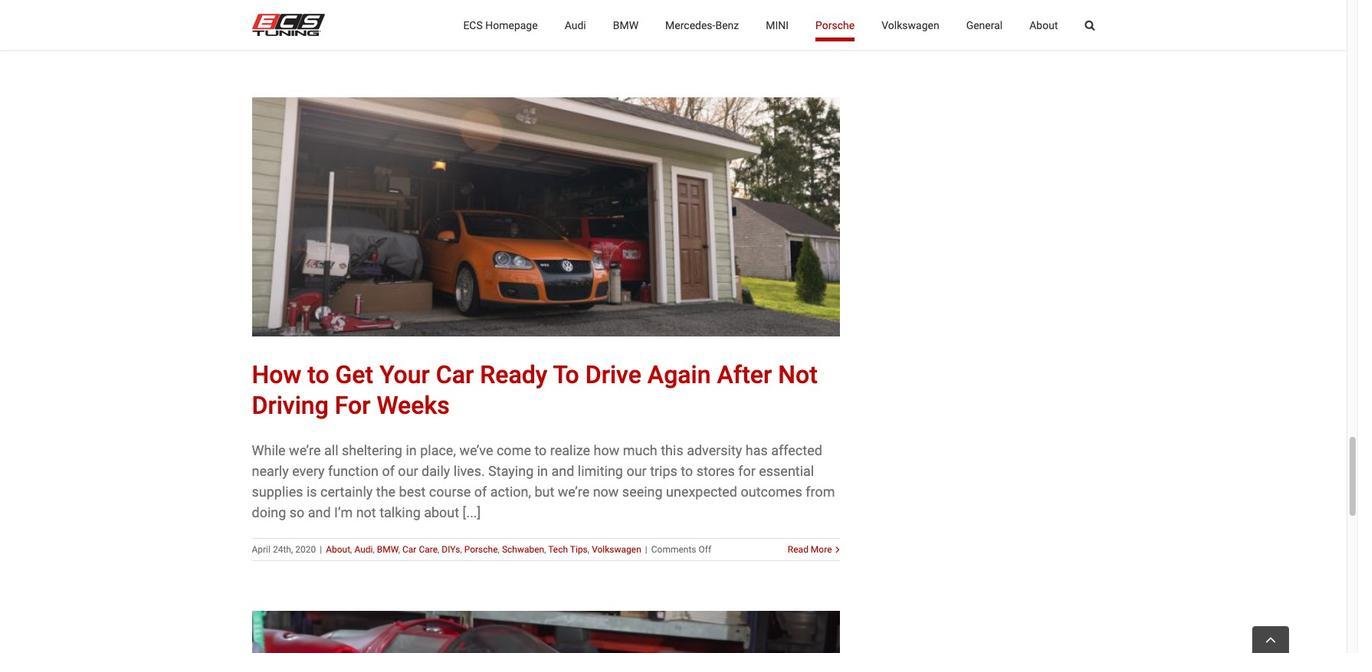 Task type: vqa. For each thing, say whether or not it's contained in the screenshot.
the left BMW
yes



Task type: describe. For each thing, give the bounding box(es) containing it.
the
[[376, 484, 396, 500]]

not
[[356, 504, 376, 520]]

doing
[[252, 504, 286, 520]]

unexpected
[[666, 484, 738, 500]]

how to get your car ready to drive again after not driving for weeks link
[[252, 360, 818, 420]]

diys
[[442, 544, 460, 555]]

0 horizontal spatial off
[[680, 31, 693, 41]]

place,
[[420, 442, 456, 458]]

1 horizontal spatial about link
[[1030, 0, 1058, 50]]

we've
[[460, 442, 493, 458]]

1 vertical spatial in
[[537, 463, 548, 479]]

ready
[[480, 360, 548, 389]]

for
[[335, 391, 371, 420]]

read more for mercedes-benz , mini , porsche , volkswagen | comments off
[[788, 31, 832, 41]]

function
[[328, 463, 379, 479]]

to inside how to get your car ready to drive again after not driving for weeks
[[308, 360, 329, 389]]

mercedes- for mercedes-benz
[[665, 19, 716, 31]]

ecs homepage link
[[463, 0, 538, 50]]

1 vertical spatial car
[[402, 544, 417, 555]]

much
[[623, 442, 658, 458]]

1 vertical spatial comments
[[651, 544, 697, 555]]

ecs tuning logo image
[[252, 14, 325, 36]]

april 24th, 2020 | about , audi , bmw , car care , diys , porsche , schwaben , tech tips , volkswagen | comments off
[[252, 544, 711, 555]]

read more link for ,
[[788, 543, 832, 556]]

your
[[380, 360, 430, 389]]

[...]
[[463, 504, 481, 520]]

again
[[648, 360, 711, 389]]

limiting
[[578, 463, 623, 479]]

benz for mercedes-benz
[[716, 19, 739, 31]]

2020 for 12th,
[[294, 31, 315, 41]]

take some time to enjoy this insane barn find ammo nyc found image
[[252, 611, 840, 653]]

drive
[[586, 360, 642, 389]]

tips
[[570, 544, 588, 555]]

0 horizontal spatial of
[[382, 463, 395, 479]]

nearly
[[252, 463, 289, 479]]

1 horizontal spatial we're
[[558, 484, 590, 500]]

april
[[252, 544, 271, 555]]

come
[[497, 442, 531, 458]]

tech
[[548, 544, 568, 555]]

2 our from the left
[[627, 463, 647, 479]]

0 vertical spatial bmw link
[[613, 0, 639, 50]]

mercedes- for mercedes-benz , mini , porsche , volkswagen | comments off
[[445, 31, 488, 41]]

general link
[[966, 0, 1003, 50]]

has
[[746, 442, 768, 458]]

0 horizontal spatial bmw link
[[377, 544, 398, 555]]

read for ,
[[788, 544, 809, 555]]

0 vertical spatial in
[[406, 442, 417, 458]]

course
[[429, 484, 471, 500]]

i'm
[[334, 504, 353, 520]]

not
[[778, 360, 818, 389]]

2 horizontal spatial porsche
[[816, 19, 855, 31]]

staying
[[488, 463, 534, 479]]

outcomes
[[741, 484, 803, 500]]

0 horizontal spatial audi link
[[355, 544, 373, 555]]

ecs homepage
[[463, 19, 538, 31]]

adversity
[[687, 442, 742, 458]]

after
[[717, 360, 772, 389]]

this
[[661, 442, 684, 458]]

1 vertical spatial porsche link
[[464, 544, 498, 555]]

lives.
[[454, 463, 485, 479]]

0 horizontal spatial audi
[[325, 31, 343, 41]]

how
[[594, 442, 620, 458]]

weeks
[[377, 391, 450, 420]]

0 vertical spatial bmw
[[613, 19, 639, 31]]

homepage
[[485, 19, 538, 31]]

benz for mercedes-benz , mini , porsche , volkswagen | comments off
[[488, 31, 508, 41]]

2020 for 24th,
[[295, 544, 316, 555]]

while
[[252, 442, 286, 458]]

general
[[966, 19, 1003, 31]]

talking
[[380, 504, 421, 520]]

diys link
[[442, 544, 460, 555]]

read for mercedes-benz , mini , porsche , volkswagen | comments off
[[788, 31, 809, 41]]

mercedes-benz , mini , porsche , volkswagen | comments off
[[445, 31, 693, 41]]

driving
[[252, 391, 329, 420]]

1 vertical spatial off
[[699, 544, 711, 555]]

trips
[[650, 463, 678, 479]]

from
[[806, 484, 835, 500]]

every
[[292, 463, 325, 479]]

about
[[424, 504, 459, 520]]

sheltering
[[342, 442, 402, 458]]

0 horizontal spatial mini link
[[512, 31, 531, 41]]

12th,
[[271, 31, 292, 41]]

read more for ,
[[788, 544, 832, 555]]

may
[[252, 31, 269, 41]]



Task type: locate. For each thing, give the bounding box(es) containing it.
1 horizontal spatial of
[[474, 484, 487, 500]]

0 horizontal spatial in
[[406, 442, 417, 458]]

volkswagen link left general link
[[882, 0, 940, 50]]

mercedes-benz link
[[665, 0, 739, 50]]

1 horizontal spatial bmw
[[613, 19, 639, 31]]

more for ,
[[811, 544, 832, 555]]

while we're all sheltering in place, we've come to realize how much this adversity has affected nearly every function of our daily lives. staying in and limiting our trips to stores for essential supplies is certainly the best course of action, but we're now seeing unexpected outcomes from doing so and i'm not talking about [...]
[[252, 442, 835, 520]]

of up [...]
[[474, 484, 487, 500]]

mini link right mercedes-benz on the top
[[766, 0, 789, 50]]

0 horizontal spatial and
[[308, 504, 331, 520]]

mini link
[[766, 0, 789, 50], [512, 31, 531, 41]]

2 read more from the top
[[788, 544, 832, 555]]

1 vertical spatial more
[[811, 544, 832, 555]]

how
[[252, 360, 301, 389]]

is
[[307, 484, 317, 500]]

1 vertical spatial read
[[788, 544, 809, 555]]

read
[[788, 31, 809, 41], [788, 544, 809, 555]]

0 horizontal spatial about link
[[326, 544, 350, 555]]

2 read from the top
[[788, 544, 809, 555]]

bmw left car care link
[[377, 544, 398, 555]]

1 read from the top
[[788, 31, 809, 41]]

1 more from the top
[[811, 31, 832, 41]]

about link down i'm
[[326, 544, 350, 555]]

1 vertical spatial about
[[326, 544, 350, 555]]

mini
[[766, 19, 789, 31], [512, 31, 531, 41]]

car
[[436, 360, 474, 389], [402, 544, 417, 555]]

1 horizontal spatial and
[[552, 463, 574, 479]]

0 vertical spatial off
[[680, 31, 693, 41]]

1 vertical spatial volkswagen link
[[592, 544, 642, 555]]

volkswagen link
[[882, 0, 940, 50], [592, 544, 642, 555]]

comments
[[633, 31, 678, 41], [651, 544, 697, 555]]

mini right ecs
[[512, 31, 531, 41]]

mini right mercedes-benz on the top
[[766, 19, 789, 31]]

0 horizontal spatial bmw
[[377, 544, 398, 555]]

|
[[318, 31, 321, 41], [627, 31, 629, 41], [320, 544, 322, 555], [645, 544, 648, 555]]

0 vertical spatial car
[[436, 360, 474, 389]]

so
[[290, 504, 305, 520]]

1 horizontal spatial off
[[699, 544, 711, 555]]

but
[[535, 484, 555, 500]]

1 horizontal spatial benz
[[716, 19, 739, 31]]

1 horizontal spatial porsche link
[[816, 0, 855, 50]]

1 horizontal spatial porsche
[[536, 31, 569, 41]]

1 vertical spatial read more link
[[788, 543, 832, 556]]

car care link
[[402, 544, 438, 555]]

more
[[811, 31, 832, 41], [811, 544, 832, 555]]

bmw
[[613, 19, 639, 31], [377, 544, 398, 555]]

2 read more link from the top
[[788, 543, 832, 556]]

0 vertical spatial more
[[811, 31, 832, 41]]

in up "but"
[[537, 463, 548, 479]]

0 vertical spatial audi link
[[565, 0, 586, 50]]

0 vertical spatial to
[[308, 360, 329, 389]]

read more
[[788, 31, 832, 41], [788, 544, 832, 555]]

car inside how to get your car ready to drive again after not driving for weeks
[[436, 360, 474, 389]]

2020 right 12th,
[[294, 31, 315, 41]]

0 vertical spatial read more
[[788, 31, 832, 41]]

we're
[[289, 442, 321, 458], [558, 484, 590, 500]]

audi right 12th,
[[325, 31, 343, 41]]

more for mercedes-benz , mini , porsche , volkswagen | comments off
[[811, 31, 832, 41]]

2 more from the top
[[811, 544, 832, 555]]

1 horizontal spatial audi
[[355, 544, 373, 555]]

care
[[419, 544, 438, 555]]

1 horizontal spatial mini
[[766, 19, 789, 31]]

ecs
[[463, 19, 483, 31]]

we're up "every" on the bottom
[[289, 442, 321, 458]]

of up the
[[382, 463, 395, 479]]

0 horizontal spatial porsche
[[464, 544, 498, 555]]

1 vertical spatial and
[[308, 504, 331, 520]]

audi down the not at the left of the page
[[355, 544, 373, 555]]

how to get your car ready to drive again after not driving for weeks
[[252, 360, 818, 420]]

volkswagen
[[882, 19, 940, 31], [573, 31, 623, 41], [592, 544, 642, 555]]

0 horizontal spatial volkswagen link
[[592, 544, 642, 555]]

1 horizontal spatial our
[[627, 463, 647, 479]]

24th,
[[273, 544, 293, 555]]

to
[[308, 360, 329, 389], [535, 442, 547, 458], [681, 463, 693, 479]]

how to get your car ready to drive again after not driving for weeks image
[[252, 97, 840, 336]]

| right 12th,
[[318, 31, 321, 41]]

0 horizontal spatial mini
[[512, 31, 531, 41]]

mercedes-
[[665, 19, 716, 31], [445, 31, 488, 41]]

seeing
[[622, 484, 663, 500]]

1 vertical spatial audi link
[[355, 544, 373, 555]]

1 horizontal spatial about
[[1030, 19, 1058, 31]]

read more link for mercedes-benz , mini , porsche , volkswagen | comments off
[[788, 29, 832, 43]]

bmw link
[[613, 0, 639, 50], [377, 544, 398, 555]]

1 read more from the top
[[788, 31, 832, 41]]

0 vertical spatial porsche link
[[816, 0, 855, 50]]

2 horizontal spatial to
[[681, 463, 693, 479]]

1 horizontal spatial mini link
[[766, 0, 789, 50]]

| down seeing
[[645, 544, 648, 555]]

0 horizontal spatial about
[[326, 544, 350, 555]]

1 read more link from the top
[[788, 29, 832, 43]]

about right general link
[[1030, 19, 1058, 31]]

action,
[[490, 484, 531, 500]]

our up 'best'
[[398, 463, 418, 479]]

1 vertical spatial 2020
[[295, 544, 316, 555]]

1 horizontal spatial in
[[537, 463, 548, 479]]

porsche
[[816, 19, 855, 31], [536, 31, 569, 41], [464, 544, 498, 555]]

0 vertical spatial we're
[[289, 442, 321, 458]]

certainly
[[320, 484, 373, 500]]

audi right homepage
[[565, 19, 586, 31]]

0 horizontal spatial mercedes-
[[445, 31, 488, 41]]

all
[[324, 442, 338, 458]]

car left care
[[402, 544, 417, 555]]

we're right "but"
[[558, 484, 590, 500]]

audi link
[[565, 0, 586, 50], [355, 544, 373, 555]]

0 horizontal spatial we're
[[289, 442, 321, 458]]

,
[[508, 31, 510, 41], [531, 31, 533, 41], [569, 31, 571, 41], [350, 544, 352, 555], [373, 544, 375, 555], [398, 544, 400, 555], [438, 544, 440, 555], [460, 544, 462, 555], [498, 544, 500, 555], [544, 544, 546, 555], [588, 544, 590, 555]]

and down realize
[[552, 463, 574, 479]]

0 vertical spatial read
[[788, 31, 809, 41]]

0 vertical spatial of
[[382, 463, 395, 479]]

for
[[738, 463, 756, 479]]

mercedes-benz
[[665, 19, 739, 31]]

our down much at left
[[627, 463, 647, 479]]

in left place,
[[406, 442, 417, 458]]

1 vertical spatial bmw
[[377, 544, 398, 555]]

of
[[382, 463, 395, 479], [474, 484, 487, 500]]

1 horizontal spatial audi link
[[565, 0, 586, 50]]

1 our from the left
[[398, 463, 418, 479]]

to right 'trips'
[[681, 463, 693, 479]]

0 horizontal spatial our
[[398, 463, 418, 479]]

volkswagen link right tips
[[592, 544, 642, 555]]

audi link down the not at the left of the page
[[355, 544, 373, 555]]

1 vertical spatial bmw link
[[377, 544, 398, 555]]

0 vertical spatial about
[[1030, 19, 1058, 31]]

affected
[[771, 442, 822, 458]]

about down i'm
[[326, 544, 350, 555]]

0 vertical spatial comments
[[633, 31, 678, 41]]

2020 right 24th,
[[295, 544, 316, 555]]

1 vertical spatial we're
[[558, 484, 590, 500]]

0 vertical spatial read more link
[[788, 29, 832, 43]]

tech tips link
[[548, 544, 588, 555]]

about
[[1030, 19, 1058, 31], [326, 544, 350, 555]]

1 horizontal spatial volkswagen link
[[882, 0, 940, 50]]

read more link
[[788, 29, 832, 43], [788, 543, 832, 556]]

to right come
[[535, 442, 547, 458]]

0 horizontal spatial benz
[[488, 31, 508, 41]]

1 horizontal spatial mercedes-
[[665, 19, 716, 31]]

daily
[[422, 463, 450, 479]]

porsche link
[[816, 0, 855, 50], [464, 544, 498, 555]]

to left 'get'
[[308, 360, 329, 389]]

0 vertical spatial and
[[552, 463, 574, 479]]

0 vertical spatial 2020
[[294, 31, 315, 41]]

supplies
[[252, 484, 303, 500]]

realize
[[550, 442, 590, 458]]

1 horizontal spatial to
[[535, 442, 547, 458]]

best
[[399, 484, 426, 500]]

0 horizontal spatial to
[[308, 360, 329, 389]]

benz
[[716, 19, 739, 31], [488, 31, 508, 41]]

bmw link left mercedes-benz on the top
[[613, 0, 639, 50]]

mini link right ecs
[[512, 31, 531, 41]]

audi link right homepage
[[565, 0, 586, 50]]

2 horizontal spatial audi
[[565, 19, 586, 31]]

1 vertical spatial to
[[535, 442, 547, 458]]

1 vertical spatial read more
[[788, 544, 832, 555]]

audi
[[565, 19, 586, 31], [325, 31, 343, 41], [355, 544, 373, 555]]

car right "your"
[[436, 360, 474, 389]]

now
[[593, 484, 619, 500]]

1 horizontal spatial car
[[436, 360, 474, 389]]

| left mercedes-benz on the top
[[627, 31, 629, 41]]

bmw link left car care link
[[377, 544, 398, 555]]

0 horizontal spatial car
[[402, 544, 417, 555]]

stores
[[697, 463, 735, 479]]

schwaben
[[502, 544, 544, 555]]

get
[[335, 360, 373, 389]]

| right 24th,
[[320, 544, 322, 555]]

1 vertical spatial about link
[[326, 544, 350, 555]]

and
[[552, 463, 574, 479], [308, 504, 331, 520]]

0 vertical spatial volkswagen link
[[882, 0, 940, 50]]

and down is at the left of the page
[[308, 504, 331, 520]]

may 12th, 2020 | audi
[[252, 31, 343, 41]]

about link
[[1030, 0, 1058, 50], [326, 544, 350, 555]]

2 vertical spatial to
[[681, 463, 693, 479]]

to
[[553, 360, 579, 389]]

0 vertical spatial about link
[[1030, 0, 1058, 50]]

1 horizontal spatial bmw link
[[613, 0, 639, 50]]

essential
[[759, 463, 814, 479]]

0 horizontal spatial porsche link
[[464, 544, 498, 555]]

our
[[398, 463, 418, 479], [627, 463, 647, 479]]

about link right general link
[[1030, 0, 1058, 50]]

schwaben link
[[502, 544, 544, 555]]

bmw left mercedes-benz on the top
[[613, 19, 639, 31]]

1 vertical spatial of
[[474, 484, 487, 500]]



